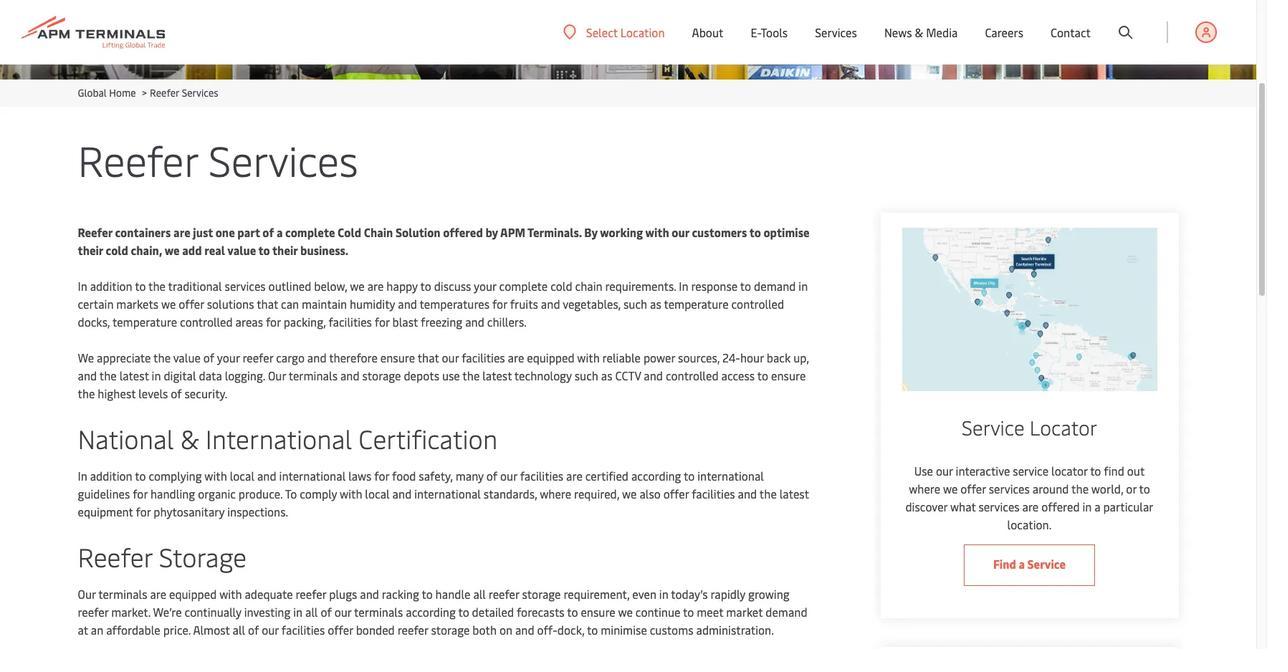 Task type: locate. For each thing, give the bounding box(es) containing it.
where inside the in addition to complying with local and international laws for food safety, many of our facilities are certified according to international guidelines for handling organic produce. to comply with local and international standards, where required, we also offer facilities and the latest equipment for phytosanitary inspections.
[[540, 486, 572, 502]]

2 horizontal spatial latest
[[780, 486, 809, 502]]

1 horizontal spatial controlled
[[666, 368, 719, 384]]

complete
[[285, 224, 335, 240], [499, 278, 548, 294]]

with left reliable
[[577, 350, 600, 366]]

0 vertical spatial all
[[473, 586, 486, 602]]

national
[[78, 421, 174, 456]]

complete up "fruits"
[[499, 278, 548, 294]]

by
[[585, 224, 598, 240]]

1 horizontal spatial their
[[272, 242, 298, 258]]

0 vertical spatial services
[[225, 278, 266, 294]]

facilities inside in addition to the traditional services outlined below, we are happy to discuss your complete cold chain requirements. in response to demand in certain markets we offer solutions that can maintain humidity and temperatures for fruits and vegetables, such as temperature controlled docks, temperature controlled areas for packing, facilities for blast freezing and chillers.
[[329, 314, 372, 330]]

1 horizontal spatial all
[[305, 604, 318, 620]]

laws
[[349, 468, 372, 484]]

where down use
[[909, 481, 941, 497]]

equipment
[[78, 504, 133, 520]]

local down laws
[[365, 486, 390, 502]]

our down plugs on the left bottom of page
[[335, 604, 352, 620]]

according up also
[[632, 468, 681, 484]]

as left cctv
[[601, 368, 613, 384]]

0 vertical spatial demand
[[754, 278, 796, 294]]

1 horizontal spatial terminals
[[289, 368, 338, 384]]

news & media
[[885, 24, 958, 40]]

world,
[[1092, 481, 1124, 497]]

1 their from the left
[[78, 242, 103, 258]]

reefer down equipment
[[78, 539, 152, 574]]

in for in addition to the traditional services outlined below, we are happy to discuss your complete cold chain requirements. in response to demand in certain markets we offer solutions that can maintain humidity and temperatures for fruits and vegetables, such as temperature controlled docks, temperature controlled areas for packing, facilities for blast freezing and chillers.
[[78, 278, 87, 294]]

0 horizontal spatial local
[[230, 468, 255, 484]]

demand down optimise
[[754, 278, 796, 294]]

1 vertical spatial that
[[418, 350, 439, 366]]

in inside the in addition to complying with local and international laws for food safety, many of our facilities are certified according to international guidelines for handling organic produce. to comply with local and international standards, where required, we also offer facilities and the latest equipment for phytosanitary inspections.
[[78, 468, 87, 484]]

of up data
[[204, 350, 215, 366]]

containers
[[115, 224, 171, 240]]

& for news
[[915, 24, 924, 40]]

addition up 'guidelines'
[[90, 468, 132, 484]]

racking
[[382, 586, 419, 602]]

all right almost
[[233, 622, 245, 638]]

their up certain
[[78, 242, 103, 258]]

storage up forecasts
[[522, 586, 561, 602]]

value inside reefer containers are just one part of a complete cold chain solution offered by apm terminals. by working with our customers to optimise their cold chain, we add real value to their business.
[[228, 242, 256, 258]]

with inside we appreciate the value of your reefer cargo and therefore ensure that our facilities are equipped with reliable power sources, 24-hour back up, and the latest in digital data logging. our terminals and storage depots use the latest technology such as cctv and controlled access to ensure the highest levels of security.
[[577, 350, 600, 366]]

0 horizontal spatial controlled
[[180, 314, 233, 330]]

as inside in addition to the traditional services outlined below, we are happy to discuss your complete cold chain requirements. in response to demand in certain markets we offer solutions that can maintain humidity and temperatures for fruits and vegetables, such as temperature controlled docks, temperature controlled areas for packing, facilities for blast freezing and chillers.
[[650, 296, 662, 312]]

in right investing
[[293, 604, 303, 620]]

0 vertical spatial cold
[[106, 242, 128, 258]]

a inside reefer containers are just one part of a complete cold chain solution offered by apm terminals. by working with our customers to optimise their cold chain, we add real value to their business.
[[277, 224, 283, 240]]

& right news on the top
[[915, 24, 924, 40]]

working
[[600, 224, 643, 240]]

0 vertical spatial controlled
[[732, 296, 785, 312]]

a right the part
[[277, 224, 283, 240]]

phytosanitary
[[154, 504, 225, 520]]

0 horizontal spatial equipped
[[169, 586, 217, 602]]

0 horizontal spatial value
[[173, 350, 201, 366]]

complete up business.
[[285, 224, 335, 240]]

2 vertical spatial ensure
[[581, 604, 616, 620]]

in
[[799, 278, 808, 294], [152, 368, 161, 384], [1083, 499, 1092, 515], [659, 586, 669, 602], [293, 604, 303, 620]]

a right the find
[[1019, 557, 1025, 572]]

maintain
[[302, 296, 347, 312]]

we up minimise
[[618, 604, 633, 620]]

where left the "required,"
[[540, 486, 572, 502]]

0 vertical spatial a
[[277, 224, 283, 240]]

offer inside our terminals are equipped with adequate reefer plugs and racking to handle all reefer storage requirement, even in today's rapidly growing reefer market. we're continually investing in all of our terminals according to detailed forecasts to ensure we continue to meet market demand at an affordable price. almost all of our facilities offer bonded reefer storage both on and off-dock, to minimise customs administration.
[[328, 622, 353, 638]]

contact button
[[1051, 0, 1091, 65]]

reefer containers are just one part of a complete cold chain solution offered by apm terminals. by working with our customers to optimise their cold chain, we add real value to their business.
[[78, 224, 810, 258]]

today's
[[671, 586, 708, 602]]

reefer for services
[[78, 131, 198, 188]]

cold inside reefer containers are just one part of a complete cold chain solution offered by apm terminals. by working with our customers to optimise their cold chain, we add real value to their business.
[[106, 242, 128, 258]]

to inside we appreciate the value of your reefer cargo and therefore ensure that our facilities are equipped with reliable power sources, 24-hour back up, and the latest in digital data logging. our terminals and storage depots use the latest technology such as cctv and controlled access to ensure the highest levels of security.
[[758, 368, 769, 384]]

particular
[[1104, 499, 1154, 515]]

addition inside in addition to the traditional services outlined below, we are happy to discuss your complete cold chain requirements. in response to demand in certain markets we offer solutions that can maintain humidity and temperatures for fruits and vegetables, such as temperature controlled docks, temperature controlled areas for packing, facilities for blast freezing and chillers.
[[90, 278, 132, 294]]

0 horizontal spatial cold
[[106, 242, 128, 258]]

what
[[951, 499, 976, 515]]

chain
[[575, 278, 603, 294]]

equipped up continually
[[169, 586, 217, 602]]

1 vertical spatial value
[[173, 350, 201, 366]]

1 horizontal spatial storage
[[431, 622, 470, 638]]

with up continually
[[219, 586, 242, 602]]

1 horizontal spatial offered
[[1042, 499, 1080, 515]]

our inside the in addition to complying with local and international laws for food safety, many of our facilities are certified according to international guidelines for handling organic produce. to comply with local and international standards, where required, we also offer facilities and the latest equipment for phytosanitary inspections.
[[500, 468, 518, 484]]

are up the "required,"
[[566, 468, 583, 484]]

services
[[225, 278, 266, 294], [989, 481, 1030, 497], [979, 499, 1020, 515]]

service
[[1013, 463, 1049, 479]]

0 vertical spatial services
[[815, 24, 857, 40]]

that
[[257, 296, 278, 312], [418, 350, 439, 366]]

in down optimise
[[799, 278, 808, 294]]

reefer inside reefer containers are just one part of a complete cold chain solution offered by apm terminals. by working with our customers to optimise their cold chain, we add real value to their business.
[[78, 224, 112, 240]]

service locator
[[962, 414, 1098, 441]]

as down requirements.
[[650, 296, 662, 312]]

value up digital
[[173, 350, 201, 366]]

1 vertical spatial your
[[217, 350, 240, 366]]

controlled down sources,
[[666, 368, 719, 384]]

0 vertical spatial as
[[650, 296, 662, 312]]

food
[[392, 468, 416, 484]]

1 horizontal spatial local
[[365, 486, 390, 502]]

e-tools button
[[751, 0, 788, 65]]

ensure down 'back'
[[771, 368, 806, 384]]

0 vertical spatial that
[[257, 296, 278, 312]]

depots
[[404, 368, 440, 384]]

1 horizontal spatial equipped
[[527, 350, 575, 366]]

1 vertical spatial such
[[575, 368, 599, 384]]

1 vertical spatial equipped
[[169, 586, 217, 602]]

complying
[[149, 468, 202, 484]]

0 horizontal spatial terminals
[[98, 586, 147, 602]]

are up the add at top
[[174, 224, 191, 240]]

market
[[726, 604, 763, 620]]

0 horizontal spatial a
[[277, 224, 283, 240]]

value down the part
[[228, 242, 256, 258]]

are up the location.
[[1023, 499, 1039, 515]]

requirement,
[[564, 586, 630, 602]]

1 horizontal spatial &
[[915, 24, 924, 40]]

facilities inside we appreciate the value of your reefer cargo and therefore ensure that our facilities are equipped with reliable power sources, 24-hour back up, and the latest in digital data logging. our terminals and storage depots use the latest technology such as cctv and controlled access to ensure the highest levels of security.
[[462, 350, 505, 366]]

use
[[915, 463, 934, 479]]

terminals up market.
[[98, 586, 147, 602]]

0 horizontal spatial such
[[575, 368, 599, 384]]

0 horizontal spatial where
[[540, 486, 572, 502]]

offered down around
[[1042, 499, 1080, 515]]

in inside use our interactive service locator to find out where we offer services around the world, or to discover what services are offered in a particular location.
[[1083, 499, 1092, 515]]

for down humidity
[[375, 314, 390, 330]]

in up certain
[[78, 278, 87, 294]]

reefer down ">"
[[78, 131, 198, 188]]

temperature down the response
[[664, 296, 729, 312]]

facilities down investing
[[282, 622, 325, 638]]

your inside we appreciate the value of your reefer cargo and therefore ensure that our facilities are equipped with reliable power sources, 24-hour back up, and the latest in digital data logging. our terminals and storage depots use the latest technology such as cctv and controlled access to ensure the highest levels of security.
[[217, 350, 240, 366]]

1 vertical spatial storage
[[522, 586, 561, 602]]

reefer left plugs on the left bottom of page
[[296, 586, 326, 602]]

0 horizontal spatial storage
[[362, 368, 401, 384]]

complete inside in addition to the traditional services outlined below, we are happy to discuss your complete cold chain requirements. in response to demand in certain markets we offer solutions that can maintain humidity and temperatures for fruits and vegetables, such as temperature controlled docks, temperature controlled areas for packing, facilities for blast freezing and chillers.
[[499, 278, 548, 294]]

freezing
[[421, 314, 463, 330]]

about
[[692, 24, 724, 40]]

2 addition from the top
[[90, 468, 132, 484]]

local
[[230, 468, 255, 484], [365, 486, 390, 502]]

in up 'guidelines'
[[78, 468, 87, 484]]

our up use
[[442, 350, 459, 366]]

services up solutions
[[225, 278, 266, 294]]

in left the response
[[679, 278, 689, 294]]

1 vertical spatial our
[[78, 586, 96, 602]]

of
[[263, 224, 274, 240], [204, 350, 215, 366], [171, 386, 182, 402], [487, 468, 498, 484], [321, 604, 332, 620], [248, 622, 259, 638]]

a down world,
[[1095, 499, 1101, 515]]

dock,
[[558, 622, 585, 638]]

1 horizontal spatial your
[[474, 278, 497, 294]]

such inside in addition to the traditional services outlined below, we are happy to discuss your complete cold chain requirements. in response to demand in certain markets we offer solutions that can maintain humidity and temperatures for fruits and vegetables, such as temperature controlled docks, temperature controlled areas for packing, facilities for blast freezing and chillers.
[[624, 296, 648, 312]]

e-tools
[[751, 24, 788, 40]]

of right the part
[[263, 224, 274, 240]]

locator
[[1030, 414, 1098, 441]]

offer right also
[[664, 486, 689, 502]]

2 horizontal spatial ensure
[[771, 368, 806, 384]]

0 vertical spatial such
[[624, 296, 648, 312]]

our down investing
[[262, 622, 279, 638]]

that left can
[[257, 296, 278, 312]]

0 vertical spatial our
[[268, 368, 286, 384]]

1 horizontal spatial complete
[[499, 278, 548, 294]]

1 horizontal spatial temperature
[[664, 296, 729, 312]]

your up logging.
[[217, 350, 240, 366]]

and
[[398, 296, 417, 312], [541, 296, 560, 312], [465, 314, 485, 330], [307, 350, 327, 366], [78, 368, 97, 384], [340, 368, 360, 384], [644, 368, 663, 384], [257, 468, 277, 484], [393, 486, 412, 502], [738, 486, 757, 502], [360, 586, 379, 602], [515, 622, 535, 638]]

1 horizontal spatial such
[[624, 296, 648, 312]]

services up the location.
[[979, 499, 1020, 515]]

customers
[[692, 224, 747, 240]]

controlled down solutions
[[180, 314, 233, 330]]

we up humidity
[[350, 278, 365, 294]]

in up the levels
[[152, 368, 161, 384]]

in down world,
[[1083, 499, 1092, 515]]

reefer right bonded
[[398, 622, 428, 638]]

1 vertical spatial temperature
[[112, 314, 177, 330]]

where inside use our interactive service locator to find out where we offer services around the world, or to discover what services are offered in a particular location.
[[909, 481, 941, 497]]

addition
[[90, 278, 132, 294], [90, 468, 132, 484]]

careers
[[985, 24, 1024, 40]]

cold left chain on the left top of the page
[[551, 278, 573, 294]]

are inside the in addition to complying with local and international laws for food safety, many of our facilities are certified according to international guidelines for handling organic produce. to comply with local and international standards, where required, we also offer facilities and the latest equipment for phytosanitary inspections.
[[566, 468, 583, 484]]

continually
[[185, 604, 241, 620]]

0 horizontal spatial &
[[180, 421, 199, 456]]

offer down interactive
[[961, 481, 986, 497]]

2 vertical spatial all
[[233, 622, 245, 638]]

that inside we appreciate the value of your reefer cargo and therefore ensure that our facilities are equipped with reliable power sources, 24-hour back up, and the latest in digital data logging. our terminals and storage depots use the latest technology such as cctv and controlled access to ensure the highest levels of security.
[[418, 350, 439, 366]]

storage down therefore
[[362, 368, 401, 384]]

temperature down markets
[[112, 314, 177, 330]]

equipped up 'technology'
[[527, 350, 575, 366]]

1 horizontal spatial according
[[632, 468, 681, 484]]

reefer inside we appreciate the value of your reefer cargo and therefore ensure that our facilities are equipped with reliable power sources, 24-hour back up, and the latest in digital data logging. our terminals and storage depots use the latest technology such as cctv and controlled access to ensure the highest levels of security.
[[243, 350, 273, 366]]

offered inside reefer containers are just one part of a complete cold chain solution offered by apm terminals. by working with our customers to optimise their cold chain, we add real value to their business.
[[443, 224, 483, 240]]

in for in addition to complying with local and international laws for food safety, many of our facilities are certified according to international guidelines for handling organic produce. to comply with local and international standards, where required, we also offer facilities and the latest equipment for phytosanitary inspections.
[[78, 468, 87, 484]]

the inside in addition to the traditional services outlined below, we are happy to discuss your complete cold chain requirements. in response to demand in certain markets we offer solutions that can maintain humidity and temperatures for fruits and vegetables, such as temperature controlled docks, temperature controlled areas for packing, facilities for blast freezing and chillers.
[[148, 278, 166, 294]]

sources,
[[678, 350, 720, 366]]

1 horizontal spatial as
[[650, 296, 662, 312]]

storage
[[362, 368, 401, 384], [522, 586, 561, 602], [431, 622, 470, 638]]

in inside we appreciate the value of your reefer cargo and therefore ensure that our facilities are equipped with reliable power sources, 24-hour back up, and the latest in digital data logging. our terminals and storage depots use the latest technology such as cctv and controlled access to ensure the highest levels of security.
[[152, 368, 161, 384]]

1 vertical spatial controlled
[[180, 314, 233, 330]]

requirements.
[[605, 278, 676, 294]]

offer left bonded
[[328, 622, 353, 638]]

controlled for we appreciate the value of your reefer cargo and therefore ensure that our facilities are equipped with reliable power sources, 24-hour back up, and the latest in digital data logging. our terminals and storage depots use the latest technology such as cctv and controlled access to ensure the highest levels of security.
[[666, 368, 719, 384]]

we left the add at top
[[165, 242, 180, 258]]

0 vertical spatial service
[[962, 414, 1025, 441]]

offer
[[179, 296, 204, 312], [961, 481, 986, 497], [664, 486, 689, 502], [328, 622, 353, 638]]

continue
[[636, 604, 681, 620]]

we're
[[153, 604, 182, 620]]

are up humidity
[[368, 278, 384, 294]]

we
[[78, 350, 94, 366]]

in
[[78, 278, 87, 294], [679, 278, 689, 294], [78, 468, 87, 484]]

with
[[646, 224, 669, 240], [577, 350, 600, 366], [205, 468, 227, 484], [340, 486, 362, 502], [219, 586, 242, 602]]

to
[[750, 224, 761, 240], [258, 242, 270, 258], [135, 278, 146, 294], [420, 278, 431, 294], [741, 278, 752, 294], [758, 368, 769, 384], [1091, 463, 1102, 479], [135, 468, 146, 484], [684, 468, 695, 484], [1140, 481, 1151, 497], [422, 586, 433, 602], [458, 604, 469, 620], [567, 604, 578, 620], [683, 604, 694, 620], [587, 622, 598, 638]]

0 horizontal spatial our
[[78, 586, 96, 602]]

inspections.
[[227, 504, 288, 520]]

0 vertical spatial equipped
[[527, 350, 575, 366]]

offer down traditional
[[179, 296, 204, 312]]

1 vertical spatial cold
[[551, 278, 573, 294]]

2 vertical spatial terminals
[[354, 604, 403, 620]]

reefer services
[[78, 131, 358, 188]]

0 horizontal spatial temperature
[[112, 314, 177, 330]]

for right laws
[[375, 468, 389, 484]]

0 vertical spatial value
[[228, 242, 256, 258]]

solutions
[[207, 296, 254, 312]]

1 vertical spatial as
[[601, 368, 613, 384]]

cold left chain,
[[106, 242, 128, 258]]

1 vertical spatial &
[[180, 421, 199, 456]]

your right discuss
[[474, 278, 497, 294]]

2 vertical spatial a
[[1019, 557, 1025, 572]]

with up the organic
[[205, 468, 227, 484]]

facilities right also
[[692, 486, 735, 502]]

offer inside use our interactive service locator to find out where we offer services around the world, or to discover what services are offered in a particular location.
[[961, 481, 986, 497]]

technology
[[515, 368, 572, 384]]

international
[[279, 468, 346, 484], [698, 468, 764, 484], [415, 486, 481, 502]]

of right many
[[487, 468, 498, 484]]

that inside in addition to the traditional services outlined below, we are happy to discuss your complete cold chain requirements. in response to demand in certain markets we offer solutions that can maintain humidity and temperatures for fruits and vegetables, such as temperature controlled docks, temperature controlled areas for packing, facilities for blast freezing and chillers.
[[257, 296, 278, 312]]

facilities down the chillers.
[[462, 350, 505, 366]]

1 vertical spatial according
[[406, 604, 456, 620]]

storage inside we appreciate the value of your reefer cargo and therefore ensure that our facilities are equipped with reliable power sources, 24-hour back up, and the latest in digital data logging. our terminals and storage depots use the latest technology such as cctv and controlled access to ensure the highest levels of security.
[[362, 368, 401, 384]]

are
[[174, 224, 191, 240], [368, 278, 384, 294], [508, 350, 524, 366], [566, 468, 583, 484], [1023, 499, 1039, 515], [150, 586, 166, 602]]

terminals up bonded
[[354, 604, 403, 620]]

minimise
[[601, 622, 647, 638]]

terminals inside we appreciate the value of your reefer cargo and therefore ensure that our facilities are equipped with reliable power sources, 24-hour back up, and the latest in digital data logging. our terminals and storage depots use the latest technology such as cctv and controlled access to ensure the highest levels of security.
[[289, 368, 338, 384]]

that up depots
[[418, 350, 439, 366]]

0 horizontal spatial latest
[[120, 368, 149, 384]]

1 horizontal spatial value
[[228, 242, 256, 258]]

reefer for containers
[[78, 224, 112, 240]]

1 vertical spatial service
[[1028, 557, 1066, 572]]

discover
[[906, 499, 948, 515]]

power
[[644, 350, 676, 366]]

according inside the in addition to complying with local and international laws for food safety, many of our facilities are certified according to international guidelines for handling organic produce. to comply with local and international standards, where required, we also offer facilities and the latest equipment for phytosanitary inspections.
[[632, 468, 681, 484]]

offered inside use our interactive service locator to find out where we offer services around the world, or to discover what services are offered in a particular location.
[[1042, 499, 1080, 515]]

1 vertical spatial local
[[365, 486, 390, 502]]

0 horizontal spatial that
[[257, 296, 278, 312]]

equipped
[[527, 350, 575, 366], [169, 586, 217, 602]]

such
[[624, 296, 648, 312], [575, 368, 599, 384]]

0 horizontal spatial ensure
[[381, 350, 415, 366]]

0 vertical spatial local
[[230, 468, 255, 484]]

our down cargo on the left of page
[[268, 368, 286, 384]]

1 addition from the top
[[90, 278, 132, 294]]

on
[[500, 622, 513, 638]]

& up complying
[[180, 421, 199, 456]]

2 vertical spatial services
[[979, 499, 1020, 515]]

our inside our terminals are equipped with adequate reefer plugs and racking to handle all reefer storage requirement, even in today's rapidly growing reefer market. we're continually investing in all of our terminals according to detailed forecasts to ensure we continue to meet market demand at an affordable price. almost all of our facilities offer bonded reefer storage both on and off-dock, to minimise customs administration.
[[78, 586, 96, 602]]

docks,
[[78, 314, 110, 330]]

0 horizontal spatial your
[[217, 350, 240, 366]]

administration.
[[697, 622, 774, 638]]

according inside our terminals are equipped with adequate reefer plugs and racking to handle all reefer storage requirement, even in today's rapidly growing reefer market. we're continually investing in all of our terminals according to detailed forecasts to ensure we continue to meet market demand at an affordable price. almost all of our facilities offer bonded reefer storage both on and off-dock, to minimise customs administration.
[[406, 604, 456, 620]]

1 horizontal spatial latest
[[483, 368, 512, 384]]

we up what
[[943, 481, 958, 497]]

0 vertical spatial ensure
[[381, 350, 415, 366]]

& inside popup button
[[915, 24, 924, 40]]

0 horizontal spatial international
[[279, 468, 346, 484]]

ensure up depots
[[381, 350, 415, 366]]

our inside we appreciate the value of your reefer cargo and therefore ensure that our facilities are equipped with reliable power sources, 24-hour back up, and the latest in digital data logging. our terminals and storage depots use the latest technology such as cctv and controlled access to ensure the highest levels of security.
[[442, 350, 459, 366]]

with right working at the top
[[646, 224, 669, 240]]

0 vertical spatial your
[[474, 278, 497, 294]]

service up interactive
[[962, 414, 1025, 441]]

1 horizontal spatial where
[[909, 481, 941, 497]]

controlled for in addition to the traditional services outlined below, we are happy to discuss your complete cold chain requirements. in response to demand in certain markets we offer solutions that can maintain humidity and temperatures for fruits and vegetables, such as temperature controlled docks, temperature controlled areas for packing, facilities for blast freezing and chillers.
[[180, 314, 233, 330]]

1 horizontal spatial ensure
[[581, 604, 616, 620]]

careers button
[[985, 0, 1024, 65]]

our right use
[[936, 463, 953, 479]]

0 horizontal spatial according
[[406, 604, 456, 620]]

2 horizontal spatial a
[[1095, 499, 1101, 515]]

0 vertical spatial offered
[[443, 224, 483, 240]]

storage left both
[[431, 622, 470, 638]]

investing
[[244, 604, 291, 620]]

our up at at the bottom left of the page
[[78, 586, 96, 602]]

1 vertical spatial addition
[[90, 468, 132, 484]]

0 vertical spatial storage
[[362, 368, 401, 384]]

demand down "growing"
[[766, 604, 808, 620]]

0 horizontal spatial complete
[[285, 224, 335, 240]]

latest inside the in addition to complying with local and international laws for food safety, many of our facilities are certified according to international guidelines for handling organic produce. to comply with local and international standards, where required, we also offer facilities and the latest equipment for phytosanitary inspections.
[[780, 486, 809, 502]]

real
[[204, 242, 225, 258]]

0 vertical spatial &
[[915, 24, 924, 40]]

reefer left "containers"
[[78, 224, 112, 240]]

our up 'standards,'
[[500, 468, 518, 484]]

1 horizontal spatial cold
[[551, 278, 573, 294]]

addition inside the in addition to complying with local and international laws for food safety, many of our facilities are certified according to international guidelines for handling organic produce. to comply with local and international standards, where required, we also offer facilities and the latest equipment for phytosanitary inspections.
[[90, 468, 132, 484]]

demand inside our terminals are equipped with adequate reefer plugs and racking to handle all reefer storage requirement, even in today's rapidly growing reefer market. we're continually investing in all of our terminals according to detailed forecasts to ensure we continue to meet market demand at an affordable price. almost all of our facilities offer bonded reefer storage both on and off-dock, to minimise customs administration.
[[766, 604, 808, 620]]

0 horizontal spatial offered
[[443, 224, 483, 240]]

1 vertical spatial offered
[[1042, 499, 1080, 515]]

0 vertical spatial terminals
[[289, 368, 338, 384]]

our left customers
[[672, 224, 690, 240]]

detailed
[[472, 604, 514, 620]]

market.
[[111, 604, 151, 620]]

terminals down cargo on the left of page
[[289, 368, 338, 384]]

0 horizontal spatial their
[[78, 242, 103, 258]]

according down handle
[[406, 604, 456, 620]]

controlled inside we appreciate the value of your reefer cargo and therefore ensure that our facilities are equipped with reliable power sources, 24-hour back up, and the latest in digital data logging. our terminals and storage depots use the latest technology such as cctv and controlled access to ensure the highest levels of security.
[[666, 368, 719, 384]]

all up detailed
[[473, 586, 486, 602]]

are inside reefer containers are just one part of a complete cold chain solution offered by apm terminals. by working with our customers to optimise their cold chain, we add real value to their business.
[[174, 224, 191, 240]]

1 horizontal spatial a
[[1019, 557, 1025, 572]]

such down requirements.
[[624, 296, 648, 312]]

we left also
[[622, 486, 637, 502]]

their up outlined
[[272, 242, 298, 258]]



Task type: vqa. For each thing, say whether or not it's contained in the screenshot.
handling addition
yes



Task type: describe. For each thing, give the bounding box(es) containing it.
select
[[586, 24, 618, 40]]

2 horizontal spatial storage
[[522, 586, 561, 602]]

reefer right ">"
[[150, 86, 179, 100]]

our inside reefer containers are just one part of a complete cold chain solution offered by apm terminals. by working with our customers to optimise their cold chain, we add real value to their business.
[[672, 224, 690, 240]]

of down digital
[[171, 386, 182, 402]]

reefer storage
[[78, 539, 247, 574]]

reefer services apm terminals image
[[0, 0, 1257, 80]]

your inside in addition to the traditional services outlined below, we are happy to discuss your complete cold chain requirements. in response to demand in certain markets we offer solutions that can maintain humidity and temperatures for fruits and vegetables, such as temperature controlled docks, temperature controlled areas for packing, facilities for blast freezing and chillers.
[[474, 278, 497, 294]]

our inside use our interactive service locator to find out where we offer services around the world, or to discover what services are offered in a particular location.
[[936, 463, 953, 479]]

traditional
[[168, 278, 222, 294]]

as inside we appreciate the value of your reefer cargo and therefore ensure that our facilities are equipped with reliable power sources, 24-hour back up, and the latest in digital data logging. our terminals and storage depots use the latest technology such as cctv and controlled access to ensure the highest levels of security.
[[601, 368, 613, 384]]

levels
[[139, 386, 168, 402]]

equipped inside our terminals are equipped with adequate reefer plugs and racking to handle all reefer storage requirement, even in today's rapidly growing reefer market. we're continually investing in all of our terminals according to detailed forecasts to ensure we continue to meet market demand at an affordable price. almost all of our facilities offer bonded reefer storage both on and off-dock, to minimise customs administration.
[[169, 586, 217, 602]]

the inside use our interactive service locator to find out where we offer services around the world, or to discover what services are offered in a particular location.
[[1072, 481, 1089, 497]]

fruits
[[510, 296, 538, 312]]

also
[[640, 486, 661, 502]]

news & media button
[[885, 0, 958, 65]]

logging.
[[225, 368, 265, 384]]

of inside reefer containers are just one part of a complete cold chain solution offered by apm terminals. by working with our customers to optimise their cold chain, we add real value to their business.
[[263, 224, 274, 240]]

at
[[78, 622, 88, 638]]

of inside the in addition to complying with local and international laws for food safety, many of our facilities are certified according to international guidelines for handling organic produce. to comply with local and international standards, where required, we also offer facilities and the latest equipment for phytosanitary inspections.
[[487, 468, 498, 484]]

below,
[[314, 278, 347, 294]]

offer inside in addition to the traditional services outlined below, we are happy to discuss your complete cold chain requirements. in response to demand in certain markets we offer solutions that can maintain humidity and temperatures for fruits and vegetables, such as temperature controlled docks, temperature controlled areas for packing, facilities for blast freezing and chillers.
[[179, 296, 204, 312]]

we inside use our interactive service locator to find out where we offer services around the world, or to discover what services are offered in a particular location.
[[943, 481, 958, 497]]

safety,
[[419, 468, 453, 484]]

national & international certification
[[78, 421, 498, 456]]

for down handling
[[136, 504, 151, 520]]

certification
[[359, 421, 498, 456]]

up,
[[794, 350, 809, 366]]

use
[[442, 368, 460, 384]]

cold inside in addition to the traditional services outlined below, we are happy to discuss your complete cold chain requirements. in response to demand in certain markets we offer solutions that can maintain humidity and temperatures for fruits and vegetables, such as temperature controlled docks, temperature controlled areas for packing, facilities for blast freezing and chillers.
[[551, 278, 573, 294]]

demand inside in addition to the traditional services outlined below, we are happy to discuss your complete cold chain requirements. in response to demand in certain markets we offer solutions that can maintain humidity and temperatures for fruits and vegetables, such as temperature controlled docks, temperature controlled areas for packing, facilities for blast freezing and chillers.
[[754, 278, 796, 294]]

2 horizontal spatial controlled
[[732, 296, 785, 312]]

blast
[[393, 314, 418, 330]]

add
[[182, 242, 202, 258]]

2 vertical spatial services
[[209, 131, 358, 188]]

data
[[199, 368, 222, 384]]

e-
[[751, 24, 761, 40]]

facilities up 'standards,'
[[520, 468, 564, 484]]

optimise
[[764, 224, 810, 240]]

are inside we appreciate the value of your reefer cargo and therefore ensure that our facilities are equipped with reliable power sources, 24-hour back up, and the latest in digital data logging. our terminals and storage depots use the latest technology such as cctv and controlled access to ensure the highest levels of security.
[[508, 350, 524, 366]]

media
[[927, 24, 958, 40]]

appreciate
[[97, 350, 151, 366]]

contact
[[1051, 24, 1091, 40]]

reliable
[[603, 350, 641, 366]]

temperatures
[[420, 296, 490, 312]]

0 horizontal spatial all
[[233, 622, 245, 638]]

1 horizontal spatial service
[[1028, 557, 1066, 572]]

use our interactive service locator to find out where we offer services around the world, or to discover what services are offered in a particular location.
[[906, 463, 1154, 533]]

location
[[621, 24, 665, 40]]

part
[[238, 224, 260, 240]]

standards,
[[484, 486, 537, 502]]

complete inside reefer containers are just one part of a complete cold chain solution offered by apm terminals. by working with our customers to optimise their cold chain, we add real value to their business.
[[285, 224, 335, 240]]

offer inside the in addition to complying with local and international laws for food safety, many of our facilities are certified according to international guidelines for handling organic produce. to comply with local and international standards, where required, we also offer facilities and the latest equipment for phytosanitary inspections.
[[664, 486, 689, 502]]

ensure inside our terminals are equipped with adequate reefer plugs and racking to handle all reefer storage requirement, even in today's rapidly growing reefer market. we're continually investing in all of our terminals according to detailed forecasts to ensure we continue to meet market demand at an affordable price. almost all of our facilities offer bonded reefer storage both on and off-dock, to minimise customs administration.
[[581, 604, 616, 620]]

meet
[[697, 604, 724, 620]]

of down investing
[[248, 622, 259, 638]]

services button
[[815, 0, 857, 65]]

price.
[[163, 622, 191, 638]]

solution
[[396, 224, 441, 240]]

1 vertical spatial services
[[182, 86, 219, 100]]

business.
[[300, 242, 349, 258]]

are inside use our interactive service locator to find out where we offer services around the world, or to discover what services are offered in a particular location.
[[1023, 499, 1039, 515]]

0 horizontal spatial service
[[962, 414, 1025, 441]]

for left handling
[[133, 486, 148, 502]]

with inside our terminals are equipped with adequate reefer plugs and racking to handle all reefer storage requirement, even in today's rapidly growing reefer market. we're continually investing in all of our terminals according to detailed forecasts to ensure we continue to meet market demand at an affordable price. almost all of our facilities offer bonded reefer storage both on and off-dock, to minimise customs administration.
[[219, 586, 242, 602]]

for right areas
[[266, 314, 281, 330]]

are inside our terminals are equipped with adequate reefer plugs and racking to handle all reefer storage requirement, even in today's rapidly growing reefer market. we're continually investing in all of our terminals according to detailed forecasts to ensure we continue to meet market demand at an affordable price. almost all of our facilities offer bonded reefer storage both on and off-dock, to minimise customs administration.
[[150, 586, 166, 602]]

1 horizontal spatial international
[[415, 486, 481, 502]]

1 vertical spatial services
[[989, 481, 1030, 497]]

our inside we appreciate the value of your reefer cargo and therefore ensure that our facilities are equipped with reliable power sources, 24-hour back up, and the latest in digital data logging. our terminals and storage depots use the latest technology such as cctv and controlled access to ensure the highest levels of security.
[[268, 368, 286, 384]]

one
[[216, 224, 235, 240]]

2 horizontal spatial all
[[473, 586, 486, 602]]

happy
[[387, 278, 418, 294]]

therefore
[[329, 350, 378, 366]]

global
[[78, 86, 107, 100]]

the inside the in addition to complying with local and international laws for food safety, many of our facilities are certified according to international guidelines for handling organic produce. to comply with local and international standards, where required, we also offer facilities and the latest equipment for phytosanitary inspections.
[[760, 486, 777, 502]]

out
[[1128, 463, 1145, 479]]

1 vertical spatial terminals
[[98, 586, 147, 602]]

reefer for storage
[[78, 539, 152, 574]]

with down laws
[[340, 486, 362, 502]]

1 vertical spatial all
[[305, 604, 318, 620]]

24-
[[723, 350, 741, 366]]

a inside use our interactive service locator to find out where we offer services around the world, or to discover what services are offered in a particular location.
[[1095, 499, 1101, 515]]

can
[[281, 296, 299, 312]]

international
[[206, 421, 352, 456]]

we inside reefer containers are just one part of a complete cold chain solution offered by apm terminals. by working with our customers to optimise their cold chain, we add real value to their business.
[[165, 242, 180, 258]]

home
[[109, 86, 136, 100]]

services inside in addition to the traditional services outlined below, we are happy to discuss your complete cold chain requirements. in response to demand in certain markets we offer solutions that can maintain humidity and temperatures for fruits and vegetables, such as temperature controlled docks, temperature controlled areas for packing, facilities for blast freezing and chillers.
[[225, 278, 266, 294]]

we inside our terminals are equipped with adequate reefer plugs and racking to handle all reefer storage requirement, even in today's rapidly growing reefer market. we're continually investing in all of our terminals according to detailed forecasts to ensure we continue to meet market demand at an affordable price. almost all of our facilities offer bonded reefer storage both on and off-dock, to minimise customs administration.
[[618, 604, 633, 620]]

outlined
[[269, 278, 311, 294]]

2 horizontal spatial terminals
[[354, 604, 403, 620]]

cold
[[338, 224, 361, 240]]

addition for handling
[[90, 468, 132, 484]]

select location button
[[563, 24, 665, 40]]

about button
[[692, 0, 724, 65]]

global home > reefer services
[[78, 86, 219, 100]]

organic
[[198, 486, 236, 502]]

bonded
[[356, 622, 395, 638]]

in up continue
[[659, 586, 669, 602]]

location.
[[1008, 517, 1052, 533]]

global home link
[[78, 86, 136, 100]]

we appreciate the value of your reefer cargo and therefore ensure that our facilities are equipped with reliable power sources, 24-hour back up, and the latest in digital data logging. our terminals and storage depots use the latest technology such as cctv and controlled access to ensure the highest levels of security.
[[78, 350, 809, 402]]

equipped inside we appreciate the value of your reefer cargo and therefore ensure that our facilities are equipped with reliable power sources, 24-hour back up, and the latest in digital data logging. our terminals and storage depots use the latest technology such as cctv and controlled access to ensure the highest levels of security.
[[527, 350, 575, 366]]

in inside in addition to the traditional services outlined below, we are happy to discuss your complete cold chain requirements. in response to demand in certain markets we offer solutions that can maintain humidity and temperatures for fruits and vegetables, such as temperature controlled docks, temperature controlled areas for packing, facilities for blast freezing and chillers.
[[799, 278, 808, 294]]

almost
[[193, 622, 230, 638]]

tools
[[761, 24, 788, 40]]

0 vertical spatial temperature
[[664, 296, 729, 312]]

certified
[[586, 468, 629, 484]]

value inside we appreciate the value of your reefer cargo and therefore ensure that our facilities are equipped with reliable power sources, 24-hour back up, and the latest in digital data logging. our terminals and storage depots use the latest technology such as cctv and controlled access to ensure the highest levels of security.
[[173, 350, 201, 366]]

adequate
[[245, 586, 293, 602]]

many
[[456, 468, 484, 484]]

such inside we appreciate the value of your reefer cargo and therefore ensure that our facilities are equipped with reliable power sources, 24-hour back up, and the latest in digital data logging. our terminals and storage depots use the latest technology such as cctv and controlled access to ensure the highest levels of security.
[[575, 368, 599, 384]]

guidelines
[[78, 486, 130, 502]]

required,
[[574, 486, 620, 502]]

interactive
[[956, 463, 1011, 479]]

are inside in addition to the traditional services outlined below, we are happy to discuss your complete cold chain requirements. in response to demand in certain markets we offer solutions that can maintain humidity and temperatures for fruits and vegetables, such as temperature controlled docks, temperature controlled areas for packing, facilities for blast freezing and chillers.
[[368, 278, 384, 294]]

find services offered by apm terminals globally image
[[902, 228, 1158, 392]]

chain
[[364, 224, 393, 240]]

1 vertical spatial ensure
[[771, 368, 806, 384]]

both
[[473, 622, 497, 638]]

addition for certain
[[90, 278, 132, 294]]

for up the chillers.
[[493, 296, 507, 312]]

of down plugs on the left bottom of page
[[321, 604, 332, 620]]

apm
[[501, 224, 526, 240]]

we inside the in addition to complying with local and international laws for food safety, many of our facilities are certified according to international guidelines for handling organic produce. to comply with local and international standards, where required, we also offer facilities and the latest equipment for phytosanitary inspections.
[[622, 486, 637, 502]]

find a service link
[[964, 545, 1096, 587]]

growing
[[749, 586, 790, 602]]

reefer up detailed
[[489, 586, 520, 602]]

produce.
[[239, 486, 283, 502]]

2 vertical spatial storage
[[431, 622, 470, 638]]

discuss
[[434, 278, 471, 294]]

2 their from the left
[[272, 242, 298, 258]]

find
[[1104, 463, 1125, 479]]

vegetables,
[[563, 296, 621, 312]]

with inside reefer containers are just one part of a complete cold chain solution offered by apm terminals. by working with our customers to optimise their cold chain, we add real value to their business.
[[646, 224, 669, 240]]

terminals.
[[528, 224, 582, 240]]

& for national
[[180, 421, 199, 456]]

just
[[193, 224, 213, 240]]

around
[[1033, 481, 1069, 497]]

even
[[633, 586, 657, 602]]

we right markets
[[161, 296, 176, 312]]

facilities inside our terminals are equipped with adequate reefer plugs and racking to handle all reefer storage requirement, even in today's rapidly growing reefer market. we're continually investing in all of our terminals according to detailed forecasts to ensure we continue to meet market demand at an affordable price. almost all of our facilities offer bonded reefer storage both on and off-dock, to minimise customs administration.
[[282, 622, 325, 638]]

affordable
[[106, 622, 160, 638]]

2 horizontal spatial international
[[698, 468, 764, 484]]

>
[[142, 86, 147, 100]]

reefer up an in the left of the page
[[78, 604, 109, 620]]

access
[[722, 368, 755, 384]]

to
[[285, 486, 297, 502]]



